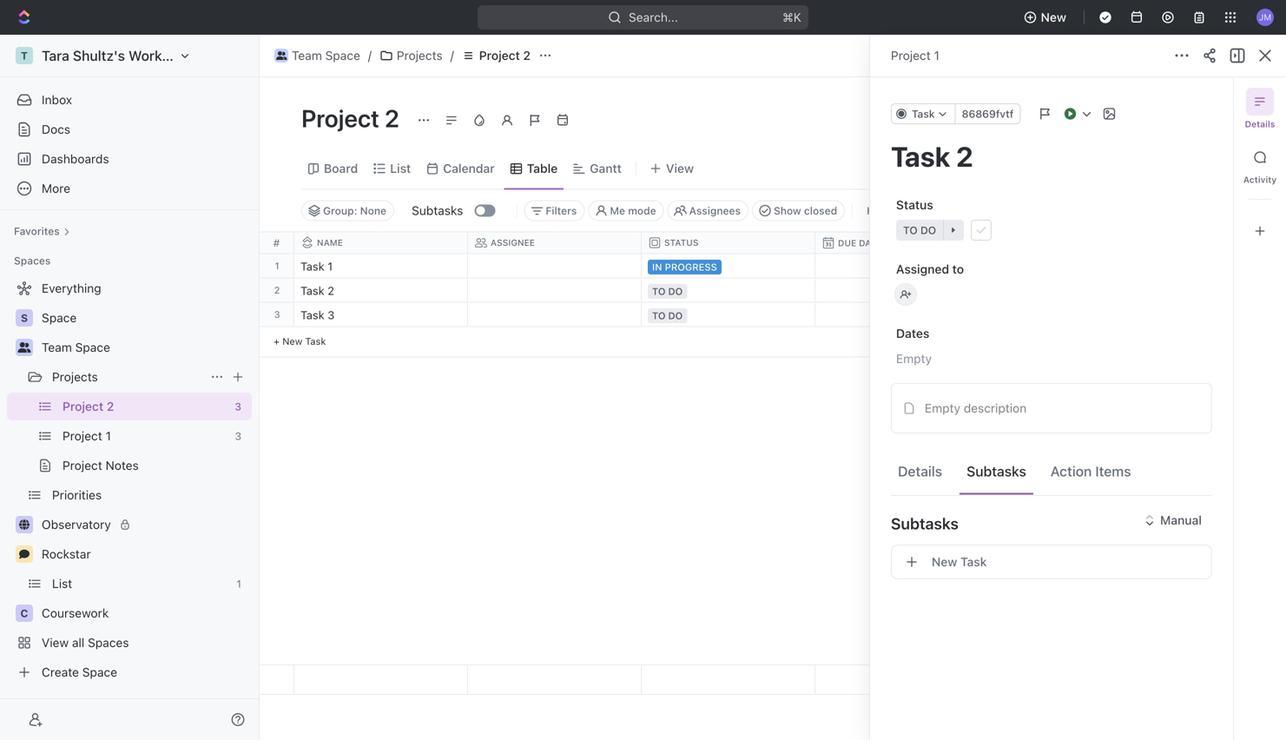 Task type: describe. For each thing, give the bounding box(es) containing it.
dashboards link
[[7, 145, 252, 173]]

0 vertical spatial project 2 link
[[458, 45, 535, 66]]

details inside button
[[898, 463, 943, 480]]

press space to select this row. row containing task 1
[[295, 254, 1163, 278]]

project notes link
[[63, 452, 248, 480]]

1 vertical spatial projects link
[[52, 363, 203, 391]]

assigned to
[[897, 262, 964, 276]]

details inside task sidebar navigation tab list
[[1245, 119, 1276, 129]]

me mode
[[610, 205, 657, 217]]

shultz's
[[73, 47, 125, 64]]

task for task 2
[[301, 284, 325, 297]]

0 vertical spatial list link
[[387, 156, 411, 181]]

closed
[[804, 205, 838, 217]]

coursework link
[[42, 599, 248, 627]]

jm button
[[1252, 3, 1280, 31]]

task for task
[[912, 108, 935, 120]]

⌘k
[[783, 10, 802, 24]]

show
[[774, 205, 802, 217]]

filters
[[546, 205, 577, 217]]

everything
[[42, 281, 101, 295]]

1 vertical spatial subtasks button
[[960, 456, 1034, 487]]

board link
[[321, 156, 358, 181]]

action items
[[1051, 463, 1132, 480]]

do inside dropdown button
[[921, 224, 937, 236]]

assignee button
[[468, 237, 642, 249]]

filters button
[[524, 200, 585, 221]]

project 1 inside 'link'
[[63, 429, 111, 443]]

task for task 1
[[301, 260, 325, 273]]

press space to select this row. row containing 2
[[260, 278, 295, 303]]

due
[[838, 238, 857, 248]]

more
[[42, 181, 70, 195]]

automations button
[[1129, 43, 1219, 69]]

view for view all spaces
[[42, 636, 69, 650]]

name button
[[295, 237, 468, 249]]

do for 3
[[669, 310, 683, 321]]

assignee column header
[[468, 232, 645, 253]]

new button
[[1017, 3, 1077, 31]]

hide
[[867, 205, 890, 217]]

status column header
[[642, 232, 819, 253]]

new task inside button
[[932, 555, 987, 569]]

team inside tree
[[42, 340, 72, 354]]

priorities
[[52, 488, 102, 502]]

to do for task 3
[[652, 310, 683, 321]]

task inside button
[[961, 555, 987, 569]]

coursework, , element
[[16, 605, 33, 622]]

task 2
[[301, 284, 334, 297]]

2 inside 1 2 3
[[274, 285, 280, 296]]

project 2 inside tree
[[63, 399, 114, 414]]

0 vertical spatial project 1
[[891, 48, 940, 63]]

0 vertical spatial new task
[[282, 336, 326, 347]]

tree inside sidebar navigation
[[7, 275, 252, 686]]

task 3
[[301, 308, 335, 321]]

project notes
[[63, 458, 139, 473]]

assigned
[[897, 262, 950, 276]]

sidebar navigation
[[0, 35, 263, 740]]

view all spaces
[[42, 636, 129, 650]]

do for 2
[[669, 286, 683, 297]]

globe image
[[19, 520, 30, 530]]

0 vertical spatial subtasks button
[[405, 197, 475, 225]]

everything link
[[7, 275, 248, 302]]

to do cell for task 2
[[642, 278, 816, 302]]

in
[[652, 261, 662, 273]]

show closed
[[774, 205, 838, 217]]

table
[[527, 161, 558, 175]]

user group image inside tree
[[18, 342, 31, 353]]

new inside grid
[[282, 336, 303, 347]]

s
[[21, 312, 28, 324]]

1 horizontal spatial user group image
[[276, 51, 287, 60]]

notes
[[106, 458, 139, 473]]

0 horizontal spatial project 2 link
[[63, 393, 228, 420]]

inbox
[[42, 93, 72, 107]]

observatory
[[42, 517, 111, 532]]

dropdown menu image
[[816, 665, 989, 694]]

board
[[324, 161, 358, 175]]

search...
[[629, 10, 678, 24]]

priorities link
[[52, 481, 248, 509]]

1 horizontal spatial project 1 link
[[891, 48, 940, 63]]

0 vertical spatial spaces
[[14, 255, 51, 267]]

all
[[72, 636, 85, 650]]

rockstar
[[42, 547, 91, 561]]

due date
[[838, 238, 882, 248]]

calendar link
[[440, 156, 495, 181]]

to do cell for task 3
[[642, 303, 816, 326]]

dates
[[897, 326, 930, 341]]

create space
[[42, 665, 117, 679]]

name
[[317, 238, 343, 248]]

activity
[[1244, 175, 1277, 185]]

1 horizontal spatial team
[[292, 48, 322, 63]]

0 vertical spatial status
[[897, 198, 934, 212]]

to inside dropdown button
[[904, 224, 918, 236]]

project 1 link inside tree
[[63, 422, 228, 450]]

in progress
[[652, 261, 717, 273]]

mode
[[628, 205, 657, 217]]

to do inside dropdown button
[[904, 224, 937, 236]]

subtasks for the top subtasks button
[[412, 203, 463, 218]]

due date button
[[816, 237, 990, 249]]

space inside space link
[[42, 311, 77, 325]]

to do button
[[891, 215, 1213, 246]]

view button
[[644, 156, 700, 181]]

date
[[859, 238, 882, 248]]

manual
[[1161, 513, 1202, 527]]

1 vertical spatial list link
[[52, 570, 230, 598]]

group:
[[323, 205, 357, 217]]

1 horizontal spatial project 2
[[301, 104, 405, 132]]

action items button
[[1044, 456, 1139, 487]]

press space to select this row. row containing 3
[[260, 303, 295, 327]]

favorites button
[[7, 221, 77, 242]]

space link
[[42, 304, 248, 332]]

press space to select this row. row containing 1
[[260, 254, 295, 278]]

progress
[[665, 261, 717, 273]]

details button
[[891, 456, 950, 487]]

1 horizontal spatial team space link
[[270, 45, 365, 66]]

tara shultz's workspace
[[42, 47, 201, 64]]



Task type: locate. For each thing, give the bounding box(es) containing it.
project 1
[[891, 48, 940, 63], [63, 429, 111, 443]]

1 horizontal spatial new
[[932, 555, 958, 569]]

to do
[[904, 224, 937, 236], [652, 286, 683, 297], [652, 310, 683, 321]]

0 vertical spatial project 2
[[479, 48, 531, 63]]

1 vertical spatial project 1
[[63, 429, 111, 443]]

press space to select this row. row containing task 2
[[295, 278, 1163, 303]]

task button
[[891, 103, 956, 124]]

0 vertical spatial user group image
[[276, 51, 287, 60]]

task 1
[[301, 260, 333, 273]]

grid containing task 1
[[260, 232, 1287, 695]]

2 vertical spatial new
[[932, 555, 958, 569]]

workspace
[[129, 47, 201, 64]]

list inside tree
[[52, 576, 72, 591]]

0 horizontal spatial team space
[[42, 340, 110, 354]]

favorites
[[14, 225, 60, 237]]

view inside tree
[[42, 636, 69, 650]]

1 vertical spatial user group image
[[18, 342, 31, 353]]

0 horizontal spatial new
[[282, 336, 303, 347]]

86869fvtf button
[[955, 103, 1021, 124]]

0 horizontal spatial spaces
[[14, 255, 51, 267]]

1 horizontal spatial details
[[1245, 119, 1276, 129]]

subtasks button down description
[[960, 456, 1034, 487]]

Edit task name text field
[[891, 140, 1213, 173]]

subtasks for subtasks dropdown button
[[891, 514, 959, 533]]

1 vertical spatial status
[[665, 238, 699, 248]]

items
[[1096, 463, 1132, 480]]

status button
[[642, 237, 816, 249]]

status right hide
[[897, 198, 934, 212]]

1 horizontal spatial project 1
[[891, 48, 940, 63]]

view all spaces link
[[7, 629, 248, 657]]

2 vertical spatial to do
[[652, 310, 683, 321]]

row containing name
[[295, 232, 1163, 254]]

0 vertical spatial team space link
[[270, 45, 365, 66]]

1 vertical spatial new task
[[932, 555, 987, 569]]

task down task 3
[[305, 336, 326, 347]]

0 vertical spatial do
[[921, 224, 937, 236]]

86869fvtf
[[962, 108, 1014, 120]]

1 vertical spatial view
[[42, 636, 69, 650]]

project 1 up project notes
[[63, 429, 111, 443]]

1 2 3
[[274, 260, 280, 320]]

#
[[273, 237, 280, 249]]

view inside button
[[666, 161, 694, 175]]

press space to select this row. row containing task 3
[[295, 303, 1163, 327]]

team space link
[[270, 45, 365, 66], [42, 334, 248, 361]]

subtasks down description
[[967, 463, 1027, 480]]

list link up the coursework link
[[52, 570, 230, 598]]

3
[[328, 308, 335, 321], [274, 309, 280, 320], [235, 401, 242, 413], [235, 430, 242, 442]]

0 horizontal spatial projects link
[[52, 363, 203, 391]]

empty for empty description
[[925, 401, 961, 415]]

projects inside tree
[[52, 370, 98, 384]]

task left 86869fvtf
[[912, 108, 935, 120]]

2 vertical spatial project 2
[[63, 399, 114, 414]]

0 horizontal spatial subtasks button
[[405, 197, 475, 225]]

press space to select this row. row
[[260, 254, 295, 278], [295, 254, 1163, 278], [260, 278, 295, 303], [295, 278, 1163, 303], [260, 303, 295, 327], [295, 303, 1163, 327], [295, 665, 1163, 695]]

project 2 link
[[458, 45, 535, 66], [63, 393, 228, 420]]

comment image
[[19, 549, 30, 559]]

list link right board
[[387, 156, 411, 181]]

0 horizontal spatial subtasks
[[412, 203, 463, 218]]

empty inside dropdown button
[[897, 351, 932, 366]]

description
[[964, 401, 1027, 415]]

view left all
[[42, 636, 69, 650]]

task
[[912, 108, 935, 120], [301, 260, 325, 273], [301, 284, 325, 297], [301, 308, 325, 321], [305, 336, 326, 347], [961, 555, 987, 569]]

0 vertical spatial new
[[1041, 10, 1067, 24]]

subtasks button
[[891, 503, 1213, 545]]

space
[[325, 48, 360, 63], [42, 311, 77, 325], [75, 340, 110, 354], [82, 665, 117, 679]]

0 horizontal spatial view
[[42, 636, 69, 650]]

1 horizontal spatial projects
[[397, 48, 443, 63]]

cell
[[468, 254, 642, 278], [816, 254, 990, 278], [990, 254, 1163, 278], [468, 278, 642, 302], [816, 278, 990, 302], [990, 278, 1163, 302], [468, 303, 642, 326], [816, 303, 990, 326], [990, 303, 1163, 326], [990, 665, 1163, 694]]

subtasks down details button
[[891, 514, 959, 533]]

1 vertical spatial list
[[52, 576, 72, 591]]

spaces inside tree
[[88, 636, 129, 650]]

show closed button
[[752, 200, 845, 221]]

2 row group from the left
[[295, 254, 1163, 357]]

do
[[921, 224, 937, 236], [669, 286, 683, 297], [669, 310, 683, 321]]

assignees button
[[668, 200, 749, 221]]

tara shultz's workspace, , element
[[16, 47, 33, 64]]

2
[[523, 48, 531, 63], [385, 104, 399, 132], [328, 284, 334, 297], [274, 285, 280, 296], [107, 399, 114, 414]]

projects link
[[375, 45, 447, 66], [52, 363, 203, 391]]

1 vertical spatial project 1 link
[[63, 422, 228, 450]]

1 vertical spatial to do
[[652, 286, 683, 297]]

calendar
[[443, 161, 495, 175]]

empty inside button
[[925, 401, 961, 415]]

spaces
[[14, 255, 51, 267], [88, 636, 129, 650]]

grid
[[260, 232, 1287, 695]]

1 horizontal spatial team space
[[292, 48, 360, 63]]

1 horizontal spatial subtasks button
[[960, 456, 1034, 487]]

me mode button
[[588, 200, 664, 221]]

to do cell
[[642, 278, 816, 302], [642, 303, 816, 326]]

row group left task 3
[[260, 254, 295, 357]]

docs
[[42, 122, 70, 136]]

observatory link
[[42, 511, 248, 539]]

2 horizontal spatial project 2
[[479, 48, 531, 63]]

project 1 link
[[891, 48, 940, 63], [63, 422, 228, 450]]

Search tasks... text field
[[1070, 198, 1244, 224]]

hide button
[[860, 200, 897, 221]]

automations
[[1138, 48, 1210, 63]]

1 vertical spatial project 2 link
[[63, 393, 228, 420]]

1 vertical spatial project 2
[[301, 104, 405, 132]]

tara
[[42, 47, 69, 64]]

0 horizontal spatial projects
[[52, 370, 98, 384]]

new task button
[[891, 545, 1213, 579]]

task up task 2
[[301, 260, 325, 273]]

details up activity
[[1245, 119, 1276, 129]]

new task
[[282, 336, 326, 347], [932, 555, 987, 569]]

0 vertical spatial team space
[[292, 48, 360, 63]]

team space
[[292, 48, 360, 63], [42, 340, 110, 354]]

1 inside 1 2 3
[[275, 260, 279, 271]]

name column header
[[295, 232, 472, 253]]

1 vertical spatial team space link
[[42, 334, 248, 361]]

details down empty description at the bottom right of the page
[[898, 463, 943, 480]]

list down rockstar
[[52, 576, 72, 591]]

subtasks inside subtasks dropdown button
[[891, 514, 959, 533]]

subtasks down calendar link on the left top of the page
[[412, 203, 463, 218]]

jm
[[1260, 12, 1272, 22]]

docs link
[[7, 116, 252, 143]]

2 vertical spatial do
[[669, 310, 683, 321]]

status up in progress
[[665, 238, 699, 248]]

row group containing task 1
[[295, 254, 1163, 357]]

assignees
[[690, 205, 741, 217]]

1 vertical spatial team
[[42, 340, 72, 354]]

task down task 1
[[301, 284, 325, 297]]

0 vertical spatial projects link
[[375, 45, 447, 66]]

2 inside tree
[[107, 399, 114, 414]]

0 vertical spatial list
[[390, 161, 411, 175]]

2 horizontal spatial new
[[1041, 10, 1067, 24]]

assignee
[[491, 238, 535, 248]]

1 vertical spatial projects
[[52, 370, 98, 384]]

1 horizontal spatial subtasks
[[891, 514, 959, 533]]

1 horizontal spatial status
[[897, 198, 934, 212]]

1 row group from the left
[[260, 254, 295, 357]]

1 / from the left
[[368, 48, 372, 63]]

1 to do cell from the top
[[642, 278, 816, 302]]

me
[[610, 205, 625, 217]]

table link
[[524, 156, 558, 181]]

1 vertical spatial details
[[898, 463, 943, 480]]

none
[[360, 205, 387, 217]]

1 vertical spatial team space
[[42, 340, 110, 354]]

subtasks button down calendar link on the left top of the page
[[405, 197, 475, 225]]

to
[[904, 224, 918, 236], [953, 262, 964, 276], [652, 286, 666, 297], [652, 310, 666, 321]]

1 vertical spatial new
[[282, 336, 303, 347]]

action
[[1051, 463, 1092, 480]]

status
[[897, 198, 934, 212], [665, 238, 699, 248]]

0 horizontal spatial team space link
[[42, 334, 248, 361]]

0 vertical spatial empty
[[897, 351, 932, 366]]

status inside dropdown button
[[665, 238, 699, 248]]

row group
[[260, 254, 295, 357], [295, 254, 1163, 357]]

empty left description
[[925, 401, 961, 415]]

0 vertical spatial team
[[292, 48, 322, 63]]

0 vertical spatial to do
[[904, 224, 937, 236]]

2 / from the left
[[451, 48, 454, 63]]

user group image
[[276, 51, 287, 60], [18, 342, 31, 353]]

0 horizontal spatial project 2
[[63, 399, 114, 414]]

task down task 2
[[301, 308, 325, 321]]

subtasks
[[412, 203, 463, 218], [967, 463, 1027, 480], [891, 514, 959, 533]]

empty down dates
[[897, 351, 932, 366]]

0 horizontal spatial new task
[[282, 336, 326, 347]]

0 vertical spatial view
[[666, 161, 694, 175]]

view for view
[[666, 161, 694, 175]]

task inside dropdown button
[[912, 108, 935, 120]]

coursework
[[42, 606, 109, 620]]

project 1 link up the project notes link
[[63, 422, 228, 450]]

1 vertical spatial spaces
[[88, 636, 129, 650]]

to do for task 2
[[652, 286, 683, 297]]

1 horizontal spatial spaces
[[88, 636, 129, 650]]

list right board
[[390, 161, 411, 175]]

2 to do cell from the top
[[642, 303, 816, 326]]

1 vertical spatial subtasks
[[967, 463, 1027, 480]]

list
[[390, 161, 411, 175], [52, 576, 72, 591]]

0 horizontal spatial team
[[42, 340, 72, 354]]

2 horizontal spatial subtasks
[[967, 463, 1027, 480]]

create
[[42, 665, 79, 679]]

project 2
[[479, 48, 531, 63], [301, 104, 405, 132], [63, 399, 114, 414]]

in progress cell
[[642, 254, 816, 278]]

spaces down favorites
[[14, 255, 51, 267]]

empty
[[897, 351, 932, 366], [925, 401, 961, 415]]

0 horizontal spatial user group image
[[18, 342, 31, 353]]

row group down status dropdown button
[[295, 254, 1163, 357]]

space inside the create space link
[[82, 665, 117, 679]]

1 vertical spatial do
[[669, 286, 683, 297]]

spaces right all
[[88, 636, 129, 650]]

0 horizontal spatial details
[[898, 463, 943, 480]]

0 horizontal spatial /
[[368, 48, 372, 63]]

view up the assignees button
[[666, 161, 694, 175]]

empty for empty
[[897, 351, 932, 366]]

1
[[934, 48, 940, 63], [328, 260, 333, 273], [275, 260, 279, 271], [106, 429, 111, 443], [237, 578, 242, 590]]

/
[[368, 48, 372, 63], [451, 48, 454, 63]]

view button
[[644, 148, 700, 189]]

1 horizontal spatial projects link
[[375, 45, 447, 66]]

create space link
[[7, 659, 248, 686]]

view
[[666, 161, 694, 175], [42, 636, 69, 650]]

row
[[295, 232, 1163, 254]]

0 horizontal spatial project 1 link
[[63, 422, 228, 450]]

1 horizontal spatial /
[[451, 48, 454, 63]]

empty description button
[[897, 394, 1207, 422]]

0 horizontal spatial status
[[665, 238, 699, 248]]

1 horizontal spatial list
[[390, 161, 411, 175]]

1 horizontal spatial view
[[666, 161, 694, 175]]

gantt
[[590, 161, 622, 175]]

0 horizontal spatial list link
[[52, 570, 230, 598]]

c
[[20, 607, 28, 619]]

1 vertical spatial empty
[[925, 401, 961, 415]]

empty button
[[891, 343, 1213, 374]]

gantt link
[[587, 156, 622, 181]]

tree containing everything
[[7, 275, 252, 686]]

tree
[[7, 275, 252, 686]]

projects
[[397, 48, 443, 63], [52, 370, 98, 384]]

1 horizontal spatial project 2 link
[[458, 45, 535, 66]]

0 vertical spatial details
[[1245, 119, 1276, 129]]

1 vertical spatial to do cell
[[642, 303, 816, 326]]

1 horizontal spatial new task
[[932, 555, 987, 569]]

0 horizontal spatial project 1
[[63, 429, 111, 443]]

space, , element
[[16, 309, 33, 327]]

team space inside tree
[[42, 340, 110, 354]]

team
[[292, 48, 322, 63], [42, 340, 72, 354]]

0 vertical spatial projects
[[397, 48, 443, 63]]

subtasks button
[[405, 197, 475, 225], [960, 456, 1034, 487]]

dashboards
[[42, 152, 109, 166]]

task down subtasks dropdown button
[[961, 555, 987, 569]]

task for task 3
[[301, 308, 325, 321]]

empty description
[[925, 401, 1027, 415]]

0 horizontal spatial list
[[52, 576, 72, 591]]

subtasks for bottommost subtasks button
[[967, 463, 1027, 480]]

1 horizontal spatial list link
[[387, 156, 411, 181]]

project 1 link up the task dropdown button
[[891, 48, 940, 63]]

task sidebar navigation tab list
[[1241, 88, 1280, 245]]

row group containing 1 2 3
[[260, 254, 295, 357]]

0 vertical spatial project 1 link
[[891, 48, 940, 63]]

group: none
[[323, 205, 387, 217]]

project 1 up the task dropdown button
[[891, 48, 940, 63]]

0 vertical spatial to do cell
[[642, 278, 816, 302]]

0 vertical spatial subtasks
[[412, 203, 463, 218]]

2 vertical spatial subtasks
[[891, 514, 959, 533]]



Task type: vqa. For each thing, say whether or not it's contained in the screenshot.
2nd "13" from the right
no



